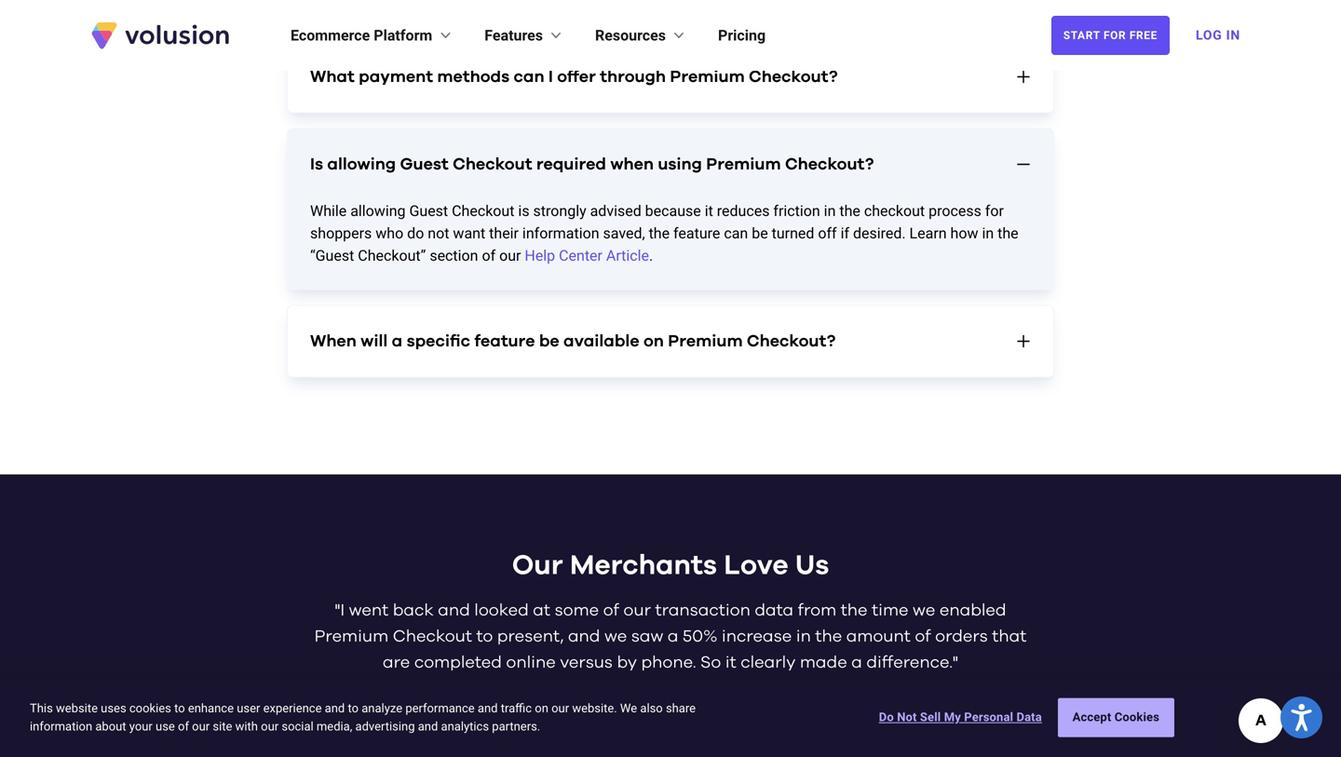 Task type: locate. For each thing, give the bounding box(es) containing it.
1 vertical spatial in
[[982, 224, 994, 242]]

made
[[800, 654, 847, 671]]

be left available
[[539, 333, 559, 350]]

0 vertical spatial a
[[392, 333, 403, 350]]

open accessibe: accessibility options, statement and help image
[[1291, 704, 1312, 731]]

1 horizontal spatial we
[[913, 602, 935, 619]]

from
[[798, 602, 836, 619]]

a right the will
[[392, 333, 403, 350]]

guest inside button
[[400, 156, 449, 173]]

help
[[525, 247, 555, 264]]

to
[[476, 628, 493, 645], [174, 701, 185, 715], [348, 701, 359, 715]]

analytics
[[441, 719, 489, 733]]

the up .
[[649, 224, 670, 242]]

of inside while allowing guest checkout is strongly advised because it reduces friction in the checkout process for shoppers who do not want their information saved, the feature can be turned off if desired. learn how in the "guest checkout" section of our
[[482, 247, 496, 264]]

while allowing guest checkout is strongly advised because it reduces friction in the checkout process for shoppers who do not want their information saved, the feature can be turned off if desired. learn how in the "guest checkout" section of our
[[310, 202, 1019, 264]]

can down reduces
[[724, 224, 748, 242]]

a difference."
[[851, 654, 958, 671]]

-
[[574, 689, 578, 707]]

we up by
[[604, 628, 627, 645]]

by
[[617, 654, 637, 671]]

0 horizontal spatial on
[[535, 701, 548, 715]]

"i
[[335, 602, 345, 619]]

in up off
[[824, 202, 836, 220]]

do not sell my personal data
[[879, 710, 1042, 724]]

0 vertical spatial guest
[[400, 156, 449, 173]]

personal
[[964, 710, 1013, 724]]

a right saw
[[668, 628, 678, 645]]

it right so
[[725, 654, 736, 671]]

is
[[310, 156, 323, 173]]

and down performance
[[418, 719, 438, 733]]

1 horizontal spatial it
[[725, 654, 736, 671]]

start
[[1063, 29, 1100, 42]]

0 horizontal spatial we
[[604, 628, 627, 645]]

social
[[282, 719, 314, 733]]

this
[[30, 701, 53, 715]]

checkout down "back"
[[393, 628, 472, 645]]

checkout inside "i went back and looked at some of our transaction data from the time we enabled premium checkout to present, and we saw a 50% increase in the amount of orders that are completed online versus by phone. so it clearly made a difference."
[[393, 628, 472, 645]]

0 horizontal spatial can
[[514, 68, 544, 85]]

of inside this website uses cookies to enhance user experience and to analyze performance and traffic on our website. we also share information about your use of our site with our social media, advertising and analytics partners.
[[178, 719, 189, 733]]

section
[[430, 247, 478, 264]]

allowing right is
[[327, 156, 396, 173]]

not
[[428, 224, 449, 242]]

privacy alert dialog
[[0, 681, 1341, 757]]

information inside this website uses cookies to enhance user experience and to analyze performance and traffic on our website. we also share information about your use of our site with our social media, advertising and analytics partners.
[[30, 719, 92, 733]]

and right "back"
[[438, 602, 470, 619]]

0 vertical spatial we
[[913, 602, 935, 619]]

i
[[548, 68, 553, 85]]

0 vertical spatial it
[[705, 202, 713, 220]]

checkout
[[453, 156, 532, 173], [452, 202, 515, 220], [393, 628, 472, 645]]

is allowing guest checkout required when using premium checkout? button
[[288, 129, 1053, 200]]

log in
[[1196, 27, 1241, 43]]

0 vertical spatial can
[[514, 68, 544, 85]]

of right use
[[178, 719, 189, 733]]

it
[[705, 202, 713, 220], [725, 654, 736, 671]]

guest inside while allowing guest checkout is strongly advised because it reduces friction in the checkout process for shoppers who do not want their information saved, the feature can be turned off if desired. learn how in the "guest checkout" section of our
[[409, 202, 448, 220]]

and left traffic on the bottom
[[478, 701, 498, 715]]

media,
[[317, 719, 352, 733]]

process
[[929, 202, 981, 220]]

log
[[1196, 27, 1222, 43]]

1 vertical spatial be
[[539, 333, 559, 350]]

0 vertical spatial be
[[752, 224, 768, 242]]

and up "versus"
[[568, 628, 600, 645]]

be inside button
[[539, 333, 559, 350]]

on right available
[[644, 333, 664, 350]]

1 vertical spatial it
[[725, 654, 736, 671]]

what payment methods can i offer through premium checkout?
[[310, 68, 838, 85]]

0 horizontal spatial it
[[705, 202, 713, 220]]

in down from
[[796, 628, 811, 645]]

guest for is
[[400, 156, 449, 173]]

can inside while allowing guest checkout is strongly advised because it reduces friction in the checkout process for shoppers who do not want their information saved, the feature can be turned off if desired. learn how in the "guest checkout" section of our
[[724, 224, 748, 242]]

0 horizontal spatial be
[[539, 333, 559, 350]]

1 horizontal spatial information
[[522, 224, 599, 242]]

0 vertical spatial feature
[[673, 224, 720, 242]]

at
[[533, 602, 550, 619]]

1 vertical spatial feature
[[474, 333, 535, 350]]

feature
[[673, 224, 720, 242], [474, 333, 535, 350]]

checkout up want
[[452, 202, 515, 220]]

guest up do
[[400, 156, 449, 173]]

1 vertical spatial checkout
[[452, 202, 515, 220]]

1 vertical spatial allowing
[[350, 202, 406, 220]]

if
[[841, 224, 849, 242]]

saved,
[[603, 224, 645, 242]]

1 horizontal spatial feature
[[673, 224, 720, 242]]

specific
[[407, 333, 470, 350]]

we
[[913, 602, 935, 619], [604, 628, 627, 645]]

to up use
[[174, 701, 185, 715]]

checkout inside while allowing guest checkout is strongly advised because it reduces friction in the checkout process for shoppers who do not want their information saved, the feature can be turned off if desired. learn how in the "guest checkout" section of our
[[452, 202, 515, 220]]

methods
[[437, 68, 510, 85]]

to down 'looked'
[[476, 628, 493, 645]]

the up amount
[[841, 602, 868, 619]]

allowing
[[327, 156, 396, 173], [350, 202, 406, 220]]

0 vertical spatial on
[[644, 333, 664, 350]]

feature right specific
[[474, 333, 535, 350]]

1 horizontal spatial on
[[644, 333, 664, 350]]

checkout? for what payment methods can i offer through premium checkout?
[[749, 68, 838, 85]]

the up made
[[815, 628, 842, 645]]

on right traffic on the bottom
[[535, 701, 548, 715]]

1 vertical spatial can
[[724, 224, 748, 242]]

guest for while
[[409, 202, 448, 220]]

cookies
[[129, 701, 171, 715]]

1 vertical spatial guest
[[409, 202, 448, 220]]

not
[[897, 710, 917, 724]]

sell
[[920, 710, 941, 724]]

allowing for while
[[350, 202, 406, 220]]

0 horizontal spatial in
[[796, 628, 811, 645]]

partners.
[[492, 719, 540, 733]]

for
[[1104, 29, 1126, 42]]

allowing inside while allowing guest checkout is strongly advised because it reduces friction in the checkout process for shoppers who do not want their information saved, the feature can be turned off if desired. learn how in the "guest checkout" section of our
[[350, 202, 406, 220]]

0 horizontal spatial feature
[[474, 333, 535, 350]]

guest
[[400, 156, 449, 173], [409, 202, 448, 220]]

premium
[[670, 68, 745, 85], [706, 156, 781, 173], [668, 333, 743, 350], [314, 628, 389, 645]]

0 vertical spatial allowing
[[327, 156, 396, 173]]

allowing up who
[[350, 202, 406, 220]]

our up saw
[[623, 602, 651, 619]]

2 vertical spatial checkout
[[393, 628, 472, 645]]

be down reduces
[[752, 224, 768, 242]]

feature inside button
[[474, 333, 535, 350]]

guest up not
[[409, 202, 448, 220]]

how
[[950, 224, 978, 242]]

of down their
[[482, 247, 496, 264]]

we right time
[[913, 602, 935, 619]]

in
[[824, 202, 836, 220], [982, 224, 994, 242], [796, 628, 811, 645]]

0 horizontal spatial a
[[392, 333, 403, 350]]

checkout inside button
[[453, 156, 532, 173]]

checkout"
[[358, 247, 426, 264]]

it left reduces
[[705, 202, 713, 220]]

50%
[[683, 628, 717, 645]]

what payment methods can i offer through premium checkout? button
[[288, 41, 1053, 112]]

log in link
[[1185, 15, 1252, 56]]

of
[[482, 247, 496, 264], [603, 602, 619, 619], [915, 628, 931, 645], [178, 719, 189, 733]]

2 vertical spatial checkout?
[[747, 333, 836, 350]]

do
[[879, 710, 894, 724]]

2 vertical spatial in
[[796, 628, 811, 645]]

orders
[[935, 628, 988, 645]]

our down their
[[499, 247, 521, 264]]

checkout up is
[[453, 156, 532, 173]]

when
[[310, 333, 357, 350]]

because
[[645, 202, 701, 220]]

start for free
[[1063, 29, 1158, 42]]

checkout for is
[[452, 202, 515, 220]]

on inside button
[[644, 333, 664, 350]]

our
[[499, 247, 521, 264], [623, 602, 651, 619], [551, 701, 569, 715], [192, 719, 210, 733], [261, 719, 279, 733]]

information down website
[[30, 719, 92, 733]]

use
[[156, 719, 175, 733]]

1 horizontal spatial in
[[824, 202, 836, 220]]

.
[[649, 247, 653, 264]]

completed
[[414, 654, 502, 671]]

to up media,
[[348, 701, 359, 715]]

0 horizontal spatial to
[[174, 701, 185, 715]]

in down for
[[982, 224, 994, 242]]

1 vertical spatial checkout?
[[785, 156, 874, 173]]

can left i
[[514, 68, 544, 85]]

miller,
[[616, 689, 655, 707]]

time
[[872, 602, 909, 619]]

us
[[795, 552, 829, 580]]

0 vertical spatial information
[[522, 224, 599, 242]]

required
[[536, 156, 606, 173]]

allowing inside button
[[327, 156, 396, 173]]

1 horizontal spatial a
[[668, 628, 678, 645]]

about
[[95, 719, 126, 733]]

1 horizontal spatial can
[[724, 224, 748, 242]]

site
[[213, 719, 232, 733]]

1 vertical spatial on
[[535, 701, 548, 715]]

our inside while allowing guest checkout is strongly advised because it reduces friction in the checkout process for shoppers who do not want their information saved, the feature can be turned off if desired. learn how in the "guest checkout" section of our
[[499, 247, 521, 264]]

and
[[438, 602, 470, 619], [568, 628, 600, 645], [325, 701, 345, 715], [478, 701, 498, 715], [418, 719, 438, 733]]

platform
[[374, 27, 432, 44]]

0 vertical spatial checkout
[[453, 156, 532, 173]]

0 vertical spatial checkout?
[[749, 68, 838, 85]]

accept
[[1073, 710, 1111, 724]]

1 vertical spatial a
[[668, 628, 678, 645]]

information
[[522, 224, 599, 242], [30, 719, 92, 733]]

offer
[[557, 68, 596, 85]]

shoppers
[[310, 224, 372, 242]]

are
[[383, 654, 410, 671]]

ecommerce
[[291, 27, 370, 44]]

through
[[600, 68, 666, 85]]

ecommerce platform button
[[291, 24, 455, 47]]

it inside "i went back and looked at some of our transaction data from the time we enabled premium checkout to present, and we saw a 50% increase in the amount of orders that are completed online versus by phone. so it clearly made a difference."
[[725, 654, 736, 671]]

feature down because
[[673, 224, 720, 242]]

1 vertical spatial information
[[30, 719, 92, 733]]

information down strongly
[[522, 224, 599, 242]]

0 horizontal spatial information
[[30, 719, 92, 733]]

1 horizontal spatial be
[[752, 224, 768, 242]]

who
[[376, 224, 403, 242]]

2 horizontal spatial to
[[476, 628, 493, 645]]

start for free link
[[1051, 16, 1170, 55]]



Task type: vqa. For each thing, say whether or not it's contained in the screenshot.
Doug
yes



Task type: describe. For each thing, give the bounding box(es) containing it.
allowing for is
[[327, 156, 396, 173]]

traffic
[[501, 701, 532, 715]]

learn
[[909, 224, 947, 242]]

the down for
[[998, 224, 1019, 242]]

data
[[755, 602, 794, 619]]

want
[[453, 224, 485, 242]]

data
[[1017, 710, 1042, 724]]

back
[[393, 602, 434, 619]]

pricing link
[[718, 24, 766, 47]]

our right with
[[261, 719, 279, 733]]

the up if
[[839, 202, 860, 220]]

website.
[[572, 701, 617, 715]]

mini final drives link
[[659, 689, 768, 707]]

looked
[[474, 602, 529, 619]]

this website uses cookies to enhance user experience and to analyze performance and traffic on our website. we also share information about your use of our site with our social media, advertising and analytics partners.
[[30, 701, 696, 733]]

advised
[[590, 202, 641, 220]]

be inside while allowing guest checkout is strongly advised because it reduces friction in the checkout process for shoppers who do not want their information saved, the feature can be turned off if desired. learn how in the "guest checkout" section of our
[[752, 224, 768, 242]]

transaction
[[655, 602, 751, 619]]

we
[[620, 701, 637, 715]]

enabled
[[940, 602, 1006, 619]]

1 vertical spatial we
[[604, 628, 627, 645]]

love
[[724, 552, 788, 580]]

center
[[559, 247, 603, 264]]

versus
[[560, 654, 613, 671]]

premium inside "i went back and looked at some of our transaction data from the time we enabled premium checkout to present, and we saw a 50% increase in the amount of orders that are completed online versus by phone. so it clearly made a difference."
[[314, 628, 389, 645]]

free
[[1130, 29, 1158, 42]]

also
[[640, 701, 663, 715]]

that
[[992, 628, 1027, 645]]

doug
[[578, 689, 613, 707]]

when will a specific feature be available on premium checkout? button
[[288, 306, 1053, 377]]

went
[[349, 602, 389, 619]]

strongly
[[533, 202, 586, 220]]

"guest
[[310, 247, 354, 264]]

-doug miller, mini final drives
[[574, 689, 768, 707]]

our down 'enhance'
[[192, 719, 210, 733]]

their
[[489, 224, 519, 242]]

some
[[555, 602, 599, 619]]

available
[[564, 333, 639, 350]]

of right some
[[603, 602, 619, 619]]

present,
[[497, 628, 564, 645]]

checkout
[[864, 202, 925, 220]]

2 horizontal spatial in
[[982, 224, 994, 242]]

is allowing guest checkout required when using premium checkout?
[[310, 156, 874, 173]]

final
[[691, 689, 723, 707]]

phone.
[[641, 654, 696, 671]]

while
[[310, 202, 347, 220]]

do not sell my personal data button
[[879, 699, 1042, 736]]

and up media,
[[325, 701, 345, 715]]

is
[[518, 202, 530, 220]]

to inside "i went back and looked at some of our transaction data from the time we enabled premium checkout to present, and we saw a 50% increase in the amount of orders that are completed online versus by phone. so it clearly made a difference."
[[476, 628, 493, 645]]

experience
[[263, 701, 322, 715]]

uses
[[101, 701, 126, 715]]

will
[[361, 333, 388, 350]]

our inside "i went back and looked at some of our transaction data from the time we enabled premium checkout to present, and we saw a 50% increase in the amount of orders that are completed online versus by phone. so it clearly made a difference."
[[623, 602, 651, 619]]

feature inside while allowing guest checkout is strongly advised because it reduces friction in the checkout process for shoppers who do not want their information saved, the feature can be turned off if desired. learn how in the "guest checkout" section of our
[[673, 224, 720, 242]]

information inside while allowing guest checkout is strongly advised because it reduces friction in the checkout process for shoppers who do not want their information saved, the feature can be turned off if desired. learn how in the "guest checkout" section of our
[[522, 224, 599, 242]]

do
[[407, 224, 424, 242]]

performance
[[405, 701, 475, 715]]

features
[[485, 27, 543, 44]]

checkout for required
[[453, 156, 532, 173]]

on inside this website uses cookies to enhance user experience and to analyze performance and traffic on our website. we also share information about your use of our site with our social media, advertising and analytics partners.
[[535, 701, 548, 715]]

1 horizontal spatial to
[[348, 701, 359, 715]]

with
[[235, 719, 258, 733]]

amount
[[846, 628, 911, 645]]

a inside when will a specific feature be available on premium checkout? button
[[392, 333, 403, 350]]

it inside while allowing guest checkout is strongly advised because it reduces friction in the checkout process for shoppers who do not want their information saved, the feature can be turned off if desired. learn how in the "guest checkout" section of our
[[705, 202, 713, 220]]

0 vertical spatial in
[[824, 202, 836, 220]]

analyze
[[362, 701, 402, 715]]

saw
[[631, 628, 663, 645]]

desired.
[[853, 224, 906, 242]]

share
[[666, 701, 696, 715]]

of up a difference."
[[915, 628, 931, 645]]

when will a specific feature be available on premium checkout?
[[310, 333, 836, 350]]

turned
[[772, 224, 814, 242]]

payment
[[359, 68, 433, 85]]

online
[[506, 654, 556, 671]]

in
[[1226, 27, 1241, 43]]

friction
[[773, 202, 820, 220]]

mini
[[659, 689, 687, 707]]

our left -
[[551, 701, 569, 715]]

in inside "i went back and looked at some of our transaction data from the time we enabled premium checkout to present, and we saw a 50% increase in the amount of orders that are completed online versus by phone. so it clearly made a difference."
[[796, 628, 811, 645]]

can inside button
[[514, 68, 544, 85]]

accept cookies
[[1073, 710, 1160, 724]]

our merchants love us
[[512, 552, 829, 580]]

your
[[129, 719, 153, 733]]

"i went back and looked at some of our transaction data from the time we enabled premium checkout to present, and we saw a 50% increase in the amount of orders that are completed online versus by phone. so it clearly made a difference."
[[314, 602, 1027, 671]]

features button
[[485, 24, 565, 47]]

our
[[512, 552, 563, 580]]

what
[[310, 68, 355, 85]]

a inside "i went back and looked at some of our transaction data from the time we enabled premium checkout to present, and we saw a 50% increase in the amount of orders that are completed online versus by phone. so it clearly made a difference."
[[668, 628, 678, 645]]

website
[[56, 701, 98, 715]]

using
[[658, 156, 702, 173]]

checkout? for is allowing guest checkout required when using premium checkout?
[[785, 156, 874, 173]]



